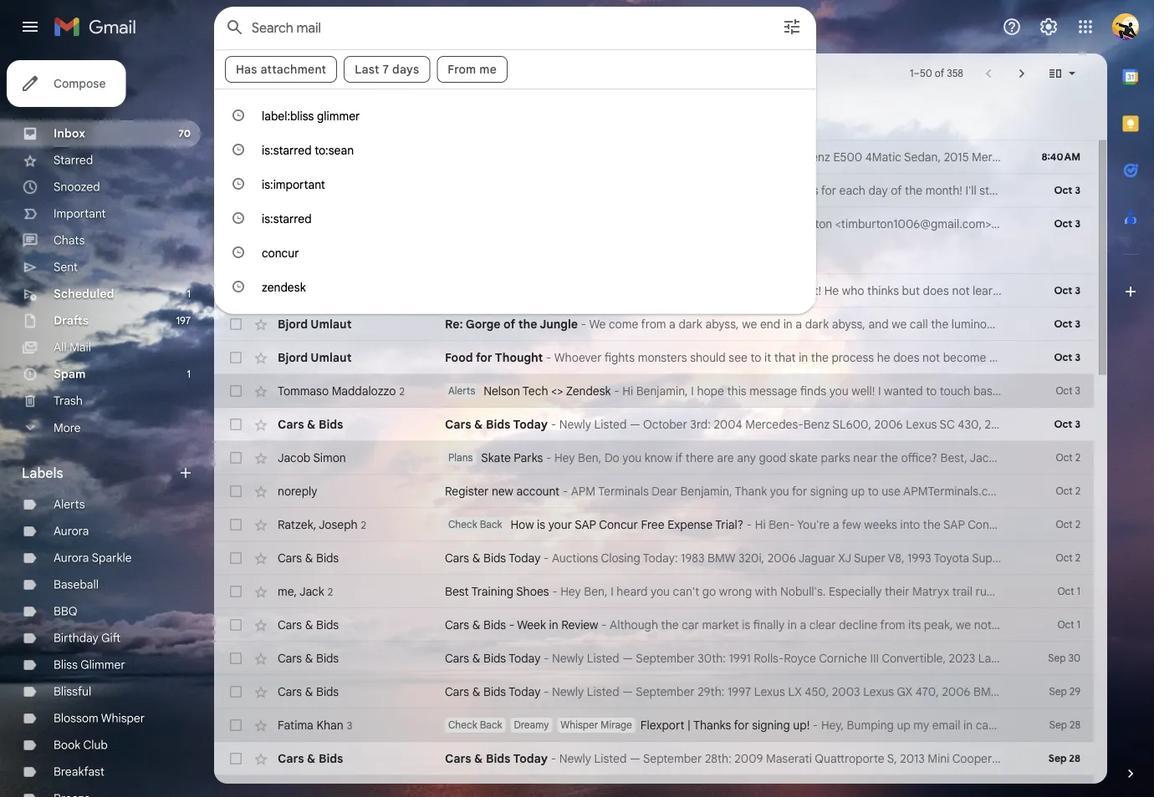 Task type: vqa. For each thing, say whether or not it's contained in the screenshot.
This!!!
no



Task type: locate. For each thing, give the bounding box(es) containing it.
sent link
[[54, 260, 78, 275]]

1 vertical spatial mail
[[70, 340, 91, 355]]

the right near
[[881, 451, 898, 465]]

of right 50
[[935, 67, 944, 80]]

is:starred down label:bliss
[[262, 143, 312, 158]]

6 cars & bids from the top
[[278, 685, 339, 700]]

there
[[686, 451, 714, 465]]

1 vertical spatial 28
[[1069, 753, 1081, 766]]

1 jacob from the left
[[278, 451, 311, 465]]

if right and
[[1072, 350, 1079, 365]]

0 vertical spatial ,
[[310, 216, 313, 231]]

16 row from the top
[[214, 709, 1094, 743]]

blossom
[[54, 712, 98, 726]]

scheduled
[[54, 287, 114, 302]]

197
[[176, 315, 191, 327]]

back
[[699, 183, 725, 198]]

2 bjord umlaut from the top
[[278, 350, 352, 365]]

1 bjord umlaut from the top
[[278, 317, 352, 332]]

1 vertical spatial for
[[476, 350, 492, 365]]

17 row from the top
[[214, 743, 1094, 776]]

3
[[1075, 184, 1081, 197], [1075, 218, 1081, 230], [1075, 285, 1081, 297], [1075, 318, 1081, 331], [1075, 352, 1081, 364], [1075, 385, 1081, 398], [1075, 419, 1081, 431], [347, 720, 352, 733]]

11 row from the top
[[214, 542, 1094, 575]]

spam
[[54, 367, 86, 382]]

of for 1 50 of 358
[[935, 67, 944, 80]]

today for sep 29
[[509, 685, 541, 700]]

in right week
[[549, 618, 558, 633]]

main content
[[214, 54, 1154, 798]]

club
[[83, 739, 108, 753]]

0 vertical spatial if
[[1072, 350, 1079, 365]]

2 vertical spatial ,
[[294, 584, 297, 599]]

important
[[54, 207, 106, 221]]

book
[[54, 739, 80, 753]]

gift
[[101, 632, 121, 646]]

today down "dreamy"
[[513, 752, 548, 767]]

snoozed
[[54, 180, 100, 194]]

1 bjord from the top
[[278, 317, 308, 332]]

1 horizontal spatial whisper
[[561, 720, 598, 732]]

0 vertical spatial alerts
[[448, 385, 475, 398]]

0 vertical spatial oct 1
[[1058, 586, 1081, 598]]

back left "dreamy"
[[480, 720, 502, 732]]

1 vertical spatial umlaut
[[311, 350, 352, 365]]

1 back from the top
[[480, 519, 502, 532]]

bjord umlaut for re: gorge of the jungle
[[278, 317, 352, 332]]

cars & bids today - down nelson
[[445, 417, 559, 432]]

1 vertical spatial bjord
[[278, 350, 308, 365]]

today down how
[[509, 551, 541, 566]]

umlaut up tommaso maddalozzo 2 on the left of page
[[311, 350, 352, 365]]

if right know
[[676, 451, 683, 465]]

week
[[517, 618, 546, 633]]

alerts down food
[[448, 385, 475, 398]]

2 bjord from the top
[[278, 350, 308, 365]]

1 vertical spatial is:starred
[[262, 212, 312, 226]]

0 vertical spatial sep 28
[[1050, 720, 1081, 732]]

simon
[[313, 451, 346, 465]]

0 horizontal spatial jacob
[[278, 451, 311, 465]]

1 oct 1 from the top
[[1058, 586, 1081, 598]]

list box containing label:bliss glimmer
[[215, 95, 816, 301]]

1 vertical spatial if
[[676, 451, 683, 465]]

best training shoes -
[[445, 585, 561, 599]]

bjord umlaut down me , mail
[[278, 317, 352, 332]]

5 cars & bids from the top
[[278, 652, 339, 666]]

5 cars & bids today - from the top
[[445, 752, 559, 767]]

me
[[480, 62, 497, 77], [1045, 183, 1062, 198], [278, 283, 294, 298], [278, 584, 294, 599]]

whisper inside labels navigation
[[101, 712, 145, 726]]

mail down the maria ,
[[300, 283, 322, 298]]

heading inside the primary 'tab list'
[[439, 109, 456, 125]]

glimmer
[[81, 658, 125, 673]]

1 horizontal spatial if
[[1072, 350, 1079, 365]]

cars & bids today - down cars & bids - week in review -
[[445, 652, 552, 666]]

1 vertical spatial alerts
[[54, 498, 85, 512]]

1 vertical spatial of
[[891, 183, 902, 198]]

cars & bids for 30
[[278, 652, 339, 666]]

back inside check back how is your sap concur free expense trial? -
[[480, 519, 502, 532]]

2 is:starred from the top
[[262, 212, 312, 226]]

search mail image
[[220, 13, 250, 43]]

row
[[214, 174, 1154, 207], [214, 207, 1094, 274], [214, 274, 1094, 308], [214, 308, 1094, 341], [214, 341, 1154, 375], [214, 375, 1094, 408], [214, 408, 1094, 442], [214, 442, 1094, 475], [214, 475, 1094, 509], [214, 509, 1094, 542], [214, 542, 1094, 575], [214, 575, 1094, 609], [214, 609, 1094, 642], [214, 642, 1094, 676], [214, 676, 1094, 709], [214, 709, 1094, 743], [214, 743, 1094, 776], [214, 776, 1094, 798]]

inbox link
[[54, 126, 85, 141]]

bjord up tommaso
[[278, 350, 308, 365]]

fatima khan 3
[[278, 718, 352, 733]]

you left gaze
[[1082, 350, 1101, 365]]

hey
[[555, 451, 575, 465]]

is:starred down brad
[[262, 212, 312, 226]]

primary
[[258, 109, 301, 124]]

oct 1 for best training shoes -
[[1058, 586, 1081, 598]]

all mail link
[[54, 340, 91, 355]]

jacob
[[278, 451, 311, 465], [970, 451, 1003, 465]]

|
[[688, 719, 691, 733]]

to left it
[[751, 350, 762, 365]]

the inside send back your suggestions for each day of the month! i'll start... drag me to hell a quiet pla 'link'
[[905, 183, 923, 198]]

oct 1 for cars & bids - week in review -
[[1058, 619, 1081, 632]]

1 check from the top
[[448, 519, 477, 532]]

1 vertical spatial bjord umlaut
[[278, 350, 352, 365]]

aurora down aurora link
[[54, 551, 89, 566]]

1 vertical spatial check
[[448, 720, 477, 732]]

whisper up the club on the left bottom of page
[[101, 712, 145, 726]]

zendesk
[[262, 280, 306, 295]]

maria
[[278, 216, 310, 231]]

2 cars & bids today - from the top
[[445, 551, 552, 566]]

become
[[943, 350, 986, 365]]

0 vertical spatial you
[[1082, 350, 1101, 365]]

of right day
[[891, 183, 902, 198]]

, for me , mail
[[294, 283, 297, 298]]

2 inside me , jack 2
[[328, 586, 333, 599]]

me inside list box
[[480, 62, 497, 77]]

labels navigation
[[0, 54, 214, 798]]

2 horizontal spatial for
[[821, 183, 836, 198]]

0 vertical spatial your
[[728, 183, 751, 198]]

bids inside cars & bids row
[[319, 150, 343, 164]]

check down register
[[448, 519, 477, 532]]

mail right all
[[70, 340, 91, 355]]

maria ,
[[278, 216, 316, 231]]

2 check from the top
[[448, 720, 477, 732]]

2 vertical spatial of
[[504, 317, 515, 332]]

0 horizontal spatial alerts
[[54, 498, 85, 512]]

4 cars & bids today - from the top
[[445, 685, 552, 700]]

0 vertical spatial umlaut
[[311, 317, 352, 332]]

0 horizontal spatial of
[[504, 317, 515, 332]]

today up "dreamy"
[[509, 685, 541, 700]]

2 cars & bids from the top
[[278, 417, 343, 432]]

for right thanks
[[734, 719, 749, 733]]

1 row from the top
[[214, 174, 1154, 207]]

he
[[877, 350, 891, 365]]

None checkbox
[[228, 751, 244, 768]]

check for check back how is your sap concur free expense trial? -
[[448, 519, 477, 532]]

know
[[645, 451, 673, 465]]

3 cars & bids today - from the top
[[445, 652, 552, 666]]

your inside 'link'
[[728, 183, 751, 198]]

of right gorge
[[504, 317, 515, 332]]

toggle split pane mode image
[[1047, 65, 1064, 82]]

me right drag
[[1045, 183, 1062, 198]]

alerts inside labels navigation
[[54, 498, 85, 512]]

oct 1
[[1058, 586, 1081, 598], [1058, 619, 1081, 632]]

breakfast link
[[54, 765, 104, 780]]

, down concur on the left top
[[294, 283, 297, 298]]

me inside 'link'
[[1045, 183, 1062, 198]]

it
[[765, 350, 771, 365]]

row containing tommaso maddalozzo
[[214, 375, 1094, 408]]

28 for flexport | thanks for signing up!
[[1070, 720, 1081, 732]]

, down klo
[[310, 216, 313, 231]]

4 cars & bids from the top
[[278, 618, 339, 633]]

0 horizontal spatial for
[[476, 350, 492, 365]]

cars & bids today -
[[445, 417, 559, 432], [445, 551, 552, 566], [445, 652, 552, 666], [445, 685, 552, 700], [445, 752, 559, 767]]

1 vertical spatial oct 1
[[1058, 619, 1081, 632]]

dreamy
[[514, 720, 549, 732]]

is
[[537, 518, 545, 532]]

me right the from
[[480, 62, 497, 77]]

0 vertical spatial check
[[448, 519, 477, 532]]

to:sean
[[315, 143, 354, 158]]

0 vertical spatial 28
[[1070, 720, 1081, 732]]

jacob right the best,
[[970, 451, 1003, 465]]

bjord down me , mail
[[278, 317, 308, 332]]

1 cars & bids today - from the top
[[445, 417, 559, 432]]

1 vertical spatial to
[[751, 350, 762, 365]]

1 vertical spatial sep 28
[[1049, 753, 1081, 766]]

aurora down alerts "link"
[[54, 524, 89, 539]]

8 row from the top
[[214, 442, 1094, 475]]

whisper
[[101, 712, 145, 726], [561, 720, 598, 732]]

cars & bids today - up best training shoes -
[[445, 551, 552, 566]]

cars & bids today - down "check back"
[[445, 752, 559, 767]]

promotions, 7 new messages, tab
[[439, 109, 456, 125]]

today for sep 30
[[509, 652, 541, 666]]

18 row from the top
[[214, 776, 1094, 798]]

1 aurora from the top
[[54, 524, 89, 539]]

None search field
[[214, 7, 816, 315]]

2 inside ratzek, joseph 2
[[361, 519, 366, 532]]

bjord umlaut up tommaso
[[278, 350, 352, 365]]

to left hell
[[1065, 183, 1076, 198]]

back left how
[[480, 519, 502, 532]]

birthday gift link
[[54, 632, 121, 646]]

2 oct 2 from the top
[[1056, 486, 1081, 498]]

umlaut for food for thought
[[311, 350, 352, 365]]

birthday
[[54, 632, 99, 646]]

your right is
[[548, 518, 572, 532]]

monsters
[[638, 350, 687, 365]]

from me
[[448, 62, 497, 77]]

today down cars & bids - week in review -
[[509, 652, 541, 666]]

klo
[[308, 183, 326, 198]]

0 vertical spatial bjord umlaut
[[278, 317, 352, 332]]

check left "dreamy"
[[448, 720, 477, 732]]

is:starred for is:starred to:sean
[[262, 143, 312, 158]]

trash link
[[54, 394, 83, 409]]

358
[[947, 67, 964, 80]]

check inside check back how is your sap concur free expense trial? -
[[448, 519, 477, 532]]

whisper left mirage
[[561, 720, 598, 732]]

primary tab
[[214, 94, 424, 141]]

1 vertical spatial ,
[[294, 283, 297, 298]]

9 row from the top
[[214, 475, 1094, 509]]

0 vertical spatial is:starred
[[262, 143, 312, 158]]

1 vertical spatial back
[[480, 720, 502, 732]]

2 oct 1 from the top
[[1058, 619, 1081, 632]]

0 vertical spatial of
[[935, 67, 944, 80]]

0 horizontal spatial if
[[676, 451, 683, 465]]

for left each
[[821, 183, 836, 198]]

pla
[[1142, 183, 1154, 198]]

main menu image
[[20, 17, 40, 37]]

2 horizontal spatial of
[[935, 67, 944, 80]]

7 cars & bids from the top
[[278, 752, 343, 767]]

office?
[[901, 451, 938, 465]]

the left the jungle
[[518, 317, 537, 332]]

2 back from the top
[[480, 720, 502, 732]]

in right the that
[[799, 350, 808, 365]]

1 is:starred from the top
[[262, 143, 312, 158]]

the left the month!
[[905, 183, 923, 198]]

up!
[[793, 719, 810, 733]]

7 row from the top
[[214, 408, 1094, 442]]

2 row from the top
[[214, 207, 1094, 274]]

2 inside tommaso maddalozzo 2
[[399, 385, 405, 398]]

starred
[[54, 153, 93, 168]]

aurora sparkle
[[54, 551, 132, 566]]

0 vertical spatial to
[[1065, 183, 1076, 198]]

&
[[307, 150, 316, 164], [307, 417, 316, 432], [474, 417, 483, 432], [305, 551, 313, 566], [472, 551, 480, 566], [305, 618, 313, 633], [472, 618, 480, 633], [305, 652, 313, 666], [472, 652, 480, 666], [305, 685, 313, 700], [472, 685, 480, 700], [307, 752, 316, 767], [474, 752, 483, 767]]

me down concur on the left top
[[278, 283, 294, 298]]

and
[[1047, 350, 1069, 365]]

list box
[[215, 95, 816, 301]]

1 cars & bids from the top
[[278, 150, 343, 164]]

gorge
[[466, 317, 501, 332]]

0 horizontal spatial to
[[751, 350, 762, 365]]

0 horizontal spatial your
[[548, 518, 572, 532]]

row containing noreply
[[214, 475, 1094, 509]]

0 horizontal spatial in
[[549, 618, 558, 633]]

bliss glimmer
[[54, 658, 125, 673]]

khan
[[317, 718, 344, 733]]

1 oct 2 from the top
[[1056, 452, 1081, 465]]

0 vertical spatial for
[[821, 183, 836, 198]]

2 umlaut from the top
[[311, 350, 352, 365]]

1 horizontal spatial your
[[728, 183, 751, 198]]

1 vertical spatial aurora
[[54, 551, 89, 566]]

ratzek, joseph 2
[[278, 518, 366, 532]]

today up the parks at the bottom left
[[513, 417, 548, 432]]

1 vertical spatial you
[[623, 451, 642, 465]]

1 horizontal spatial to
[[1065, 183, 1076, 198]]

cars & bids for 1
[[278, 618, 339, 633]]

6 row from the top
[[214, 375, 1094, 408]]

you right "do"
[[623, 451, 642, 465]]

0 vertical spatial bjord
[[278, 317, 308, 332]]

cars & bids today - up "check back"
[[445, 685, 552, 700]]

you
[[1082, 350, 1101, 365], [623, 451, 642, 465]]

your right back
[[728, 183, 751, 198]]

good
[[759, 451, 787, 465]]

parks
[[821, 451, 850, 465]]

0 vertical spatial aurora
[[54, 524, 89, 539]]

none search field containing has attachment
[[214, 7, 816, 315]]

a
[[989, 350, 996, 365]]

brad klo
[[278, 183, 326, 198]]

for right food
[[476, 350, 492, 365]]

1 vertical spatial your
[[548, 518, 572, 532]]

0 horizontal spatial whisper
[[101, 712, 145, 726]]

0 horizontal spatial mail
[[70, 340, 91, 355]]

bjord umlaut
[[278, 317, 352, 332], [278, 350, 352, 365]]

alerts inside 'alerts nelson tech <> zendesk -'
[[448, 385, 475, 398]]

-
[[581, 317, 586, 332], [546, 350, 551, 365], [614, 384, 619, 399], [551, 417, 556, 432], [546, 451, 552, 465], [563, 484, 568, 499], [747, 518, 752, 532], [544, 551, 549, 566], [552, 585, 558, 599], [509, 618, 515, 633], [601, 618, 607, 633], [544, 652, 549, 666], [544, 685, 549, 700], [813, 719, 818, 733], [551, 752, 556, 767]]

, left "jack"
[[294, 584, 297, 599]]

cars & bids today - for sep 30
[[445, 652, 552, 666]]

1 umlaut from the top
[[311, 317, 352, 332]]

0 vertical spatial mail
[[300, 283, 322, 298]]

tab list
[[1107, 54, 1154, 738]]

3 cars & bids from the top
[[278, 551, 339, 566]]

i'll
[[966, 183, 977, 198]]

review
[[561, 618, 598, 633]]

0 vertical spatial back
[[480, 519, 502, 532]]

check back
[[448, 720, 502, 732]]

list box inside search box
[[215, 95, 816, 301]]

row containing fatima khan
[[214, 709, 1094, 743]]

promotions, 7 new messages, image
[[439, 109, 456, 125]]

jacob up noreply
[[278, 451, 311, 465]]

birthday gift
[[54, 632, 121, 646]]

1 horizontal spatial alerts
[[448, 385, 475, 398]]

bjord for re: gorge of the jungle
[[278, 317, 308, 332]]

7
[[383, 62, 389, 77]]

& inside row
[[307, 150, 316, 164]]

1 horizontal spatial jacob
[[970, 451, 1003, 465]]

1 horizontal spatial in
[[799, 350, 808, 365]]

cars & bids today - for oct 2
[[445, 551, 552, 566]]

register
[[445, 484, 489, 499]]

cell
[[445, 216, 1010, 266]]

1 horizontal spatial for
[[734, 719, 749, 733]]

advanced search options image
[[775, 10, 809, 43]]

heading
[[439, 109, 456, 125]]

labels heading
[[22, 465, 177, 482]]

4 oct 2 from the top
[[1056, 552, 1081, 565]]

28
[[1070, 720, 1081, 732], [1069, 753, 1081, 766]]

ben,
[[578, 451, 602, 465]]

alerts for alerts
[[54, 498, 85, 512]]

Search mail text field
[[252, 19, 735, 36]]

1 horizontal spatial of
[[891, 183, 902, 198]]

refresh image
[[278, 65, 294, 82]]

for inside 'link'
[[821, 183, 836, 198]]

alerts
[[448, 385, 475, 398], [54, 498, 85, 512]]

umlaut down me , mail
[[311, 317, 352, 332]]

2 aurora from the top
[[54, 551, 89, 566]]

alerts up aurora link
[[54, 498, 85, 512]]

of for re: gorge of the jungle -
[[504, 317, 515, 332]]

concur
[[599, 518, 638, 532]]

drafts
[[54, 314, 89, 328]]

attachment
[[261, 62, 326, 77]]

10 row from the top
[[214, 509, 1094, 542]]



Task type: describe. For each thing, give the bounding box(es) containing it.
row containing ratzek, joseph
[[214, 509, 1094, 542]]

28 for -
[[1069, 753, 1081, 766]]

tommaso maddalozzo 2
[[278, 384, 405, 398]]

all
[[54, 340, 67, 355]]

does
[[894, 350, 920, 365]]

brad
[[278, 183, 305, 198]]

sep 28 for -
[[1049, 753, 1081, 766]]

best
[[445, 585, 469, 599]]

umlaut for re: gorge of the jungle
[[311, 317, 352, 332]]

near
[[853, 451, 878, 465]]

to inside send back your suggestions for each day of the month! i'll start... drag me to hell a quiet pla 'link'
[[1065, 183, 1076, 198]]

cars & bids row
[[214, 141, 1094, 174]]

sep 28 for flexport | thanks for signing up!
[[1050, 720, 1081, 732]]

whisper mirage
[[561, 720, 632, 732]]

, for me , jack 2
[[294, 584, 297, 599]]

gaze
[[1104, 350, 1129, 365]]

me , jack 2
[[278, 584, 333, 599]]

month!
[[926, 183, 963, 198]]

is:starred to:sean
[[262, 143, 354, 158]]

skate
[[790, 451, 818, 465]]

14 row from the top
[[214, 642, 1094, 676]]

important link
[[54, 207, 106, 221]]

3 inside fatima khan 3
[[347, 720, 352, 733]]

compose button
[[7, 60, 126, 107]]

today for sep 28
[[513, 752, 548, 767]]

is:starred for is:starred
[[262, 212, 312, 226]]

8:40 am
[[1042, 151, 1081, 164]]

search refinement toolbar list box
[[215, 49, 816, 89]]

bliss glimmer link
[[54, 658, 125, 673]]

mail inside labels navigation
[[70, 340, 91, 355]]

cars & bids for 29
[[278, 685, 339, 700]]

food
[[445, 350, 473, 365]]

flexport
[[641, 719, 685, 733]]

more button
[[0, 415, 201, 442]]

long
[[1132, 350, 1154, 365]]

signing
[[752, 719, 790, 733]]

check for check back
[[448, 720, 477, 732]]

cars & bids today - for sep 29
[[445, 685, 552, 700]]

monster.
[[999, 350, 1045, 365]]

ratzek,
[[278, 518, 316, 532]]

50
[[920, 67, 932, 80]]

should
[[690, 350, 726, 365]]

4 row from the top
[[214, 308, 1094, 341]]

has
[[236, 62, 257, 77]]

1 horizontal spatial mail
[[300, 283, 322, 298]]

me , mail
[[278, 283, 322, 298]]

process
[[832, 350, 874, 365]]

tech
[[523, 384, 548, 399]]

row containing maria
[[214, 207, 1094, 274]]

jack
[[299, 584, 324, 599]]

last 7 days
[[355, 62, 419, 77]]

3 row from the top
[[214, 274, 1094, 308]]

15 row from the top
[[214, 676, 1094, 709]]

bbq link
[[54, 605, 77, 619]]

shoes
[[516, 585, 549, 599]]

5 row from the top
[[214, 341, 1154, 375]]

from
[[448, 62, 476, 77]]

oct 2 for jacob simon
[[1056, 452, 1081, 465]]

drafts link
[[54, 314, 89, 328]]

send
[[669, 183, 696, 198]]

concur
[[262, 246, 299, 261]]

alerts nelson tech <> zendesk -
[[448, 384, 622, 399]]

labels
[[22, 465, 63, 482]]

30
[[1069, 653, 1081, 665]]

, for maria ,
[[310, 216, 313, 231]]

older image
[[1014, 65, 1031, 82]]

blossom whisper link
[[54, 712, 145, 726]]

re: gorge of the jungle -
[[445, 317, 589, 332]]

training
[[471, 585, 514, 599]]

0 horizontal spatial you
[[623, 451, 642, 465]]

cars & bids for 3
[[278, 417, 343, 432]]

aurora for aurora link
[[54, 524, 89, 539]]

back for check back
[[480, 720, 502, 732]]

cars & bids inside row
[[278, 150, 343, 164]]

bjord for food for thought
[[278, 350, 308, 365]]

12 row from the top
[[214, 575, 1094, 609]]

2 jacob from the left
[[970, 451, 1003, 465]]

has attachment
[[236, 62, 326, 77]]

sparkle
[[92, 551, 132, 566]]

cars & bids - week in review -
[[445, 618, 610, 633]]

all mail
[[54, 340, 91, 355]]

1 horizontal spatial you
[[1082, 350, 1101, 365]]

cars & bids today - for oct 3
[[445, 417, 559, 432]]

day
[[869, 183, 888, 198]]

thanks
[[693, 719, 731, 733]]

sent
[[54, 260, 78, 275]]

fatima
[[278, 718, 314, 733]]

oct 2 for noreply
[[1056, 486, 1081, 498]]

aurora for aurora sparkle
[[54, 551, 89, 566]]

cars & bids for 2
[[278, 551, 339, 566]]

compose
[[54, 76, 106, 91]]

alerts for alerts nelson tech <> zendesk -
[[448, 385, 475, 398]]

register new account -
[[445, 484, 571, 499]]

days
[[392, 62, 419, 77]]

scheduled link
[[54, 287, 114, 302]]

hell
[[1079, 183, 1097, 198]]

whisper inside main content
[[561, 720, 598, 732]]

1 vertical spatial in
[[549, 618, 558, 633]]

do
[[605, 451, 620, 465]]

thought
[[495, 350, 543, 365]]

cars & bids for 28
[[278, 752, 343, 767]]

aurora link
[[54, 524, 89, 539]]

breakfast
[[54, 765, 104, 780]]

check back how is your sap concur free expense trial? -
[[448, 518, 755, 532]]

oct 2 for cars & bids
[[1056, 552, 1081, 565]]

cell inside row
[[445, 216, 1010, 266]]

3 oct 2 from the top
[[1056, 519, 1081, 532]]

back for check back how is your sap concur free expense trial? -
[[480, 519, 502, 532]]

label:bliss glimmer
[[262, 109, 360, 123]]

2 vertical spatial for
[[734, 719, 749, 733]]

that
[[774, 350, 796, 365]]

skate
[[481, 451, 511, 465]]

are
[[717, 451, 734, 465]]

primary tab list
[[214, 94, 1107, 141]]

today for oct 3
[[513, 417, 548, 432]]

row containing jacob simon
[[214, 442, 1094, 475]]

support image
[[1002, 17, 1022, 37]]

of inside 'link'
[[891, 183, 902, 198]]

row containing brad klo
[[214, 174, 1154, 207]]

bjord umlaut for food for thought
[[278, 350, 352, 365]]

flexport | thanks for signing up! -
[[641, 719, 821, 733]]

me left "jack"
[[278, 584, 294, 599]]

jacob simon
[[278, 451, 346, 465]]

13 row from the top
[[214, 609, 1094, 642]]

quiet
[[1110, 183, 1139, 198]]

cars & bids today - for sep 28
[[445, 752, 559, 767]]

chats link
[[54, 233, 85, 248]]

cars inside row
[[278, 150, 304, 164]]

food for thought - whoever fights monsters should see to it that in the process he does not become a monster. and if you gaze long
[[445, 350, 1154, 365]]

joseph
[[319, 518, 358, 532]]

today for oct 2
[[509, 551, 541, 566]]

sep 30
[[1048, 653, 1081, 665]]

the left process
[[811, 350, 829, 365]]

expense
[[668, 518, 713, 532]]

each
[[839, 183, 866, 198]]

gmail image
[[54, 10, 145, 43]]

baseball
[[54, 578, 99, 593]]

blissful
[[54, 685, 91, 700]]

settings image
[[1039, 17, 1059, 37]]

main content containing primary
[[214, 54, 1154, 798]]

sep 29
[[1049, 686, 1081, 699]]

0 vertical spatial in
[[799, 350, 808, 365]]



